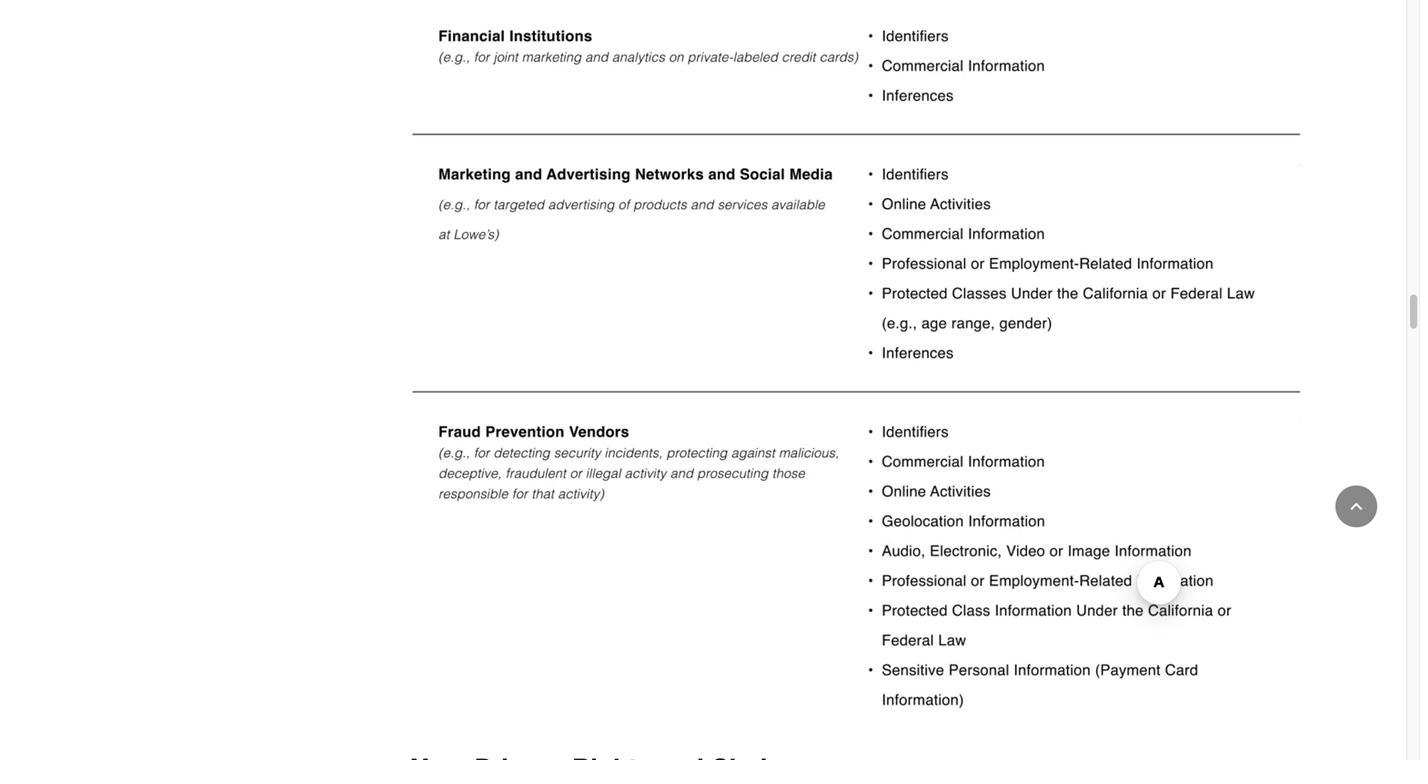 Task type: vqa. For each thing, say whether or not it's contained in the screenshot.
CHEVRON UP image
yes



Task type: locate. For each thing, give the bounding box(es) containing it.
a table showing the categories of third parties and the personal information shared with each. image
[[411, 0, 1302, 736]]



Task type: describe. For each thing, give the bounding box(es) containing it.
scroll to top element
[[1336, 486, 1377, 528]]

chevron up image
[[1347, 498, 1366, 516]]



